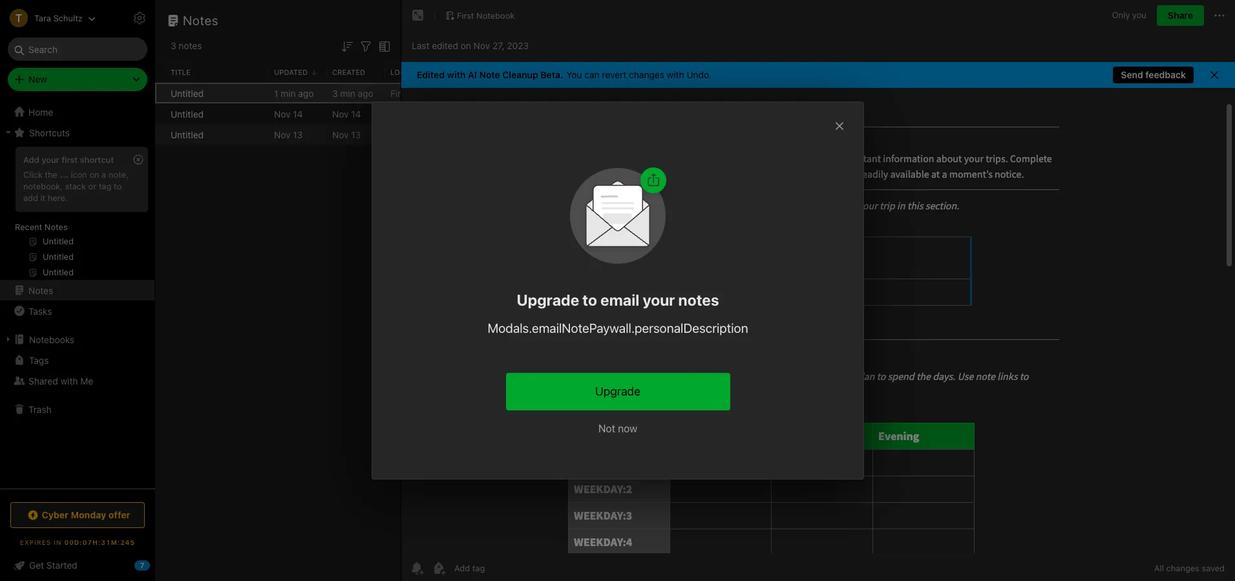 Task type: vqa. For each thing, say whether or not it's contained in the screenshot.
the leftmost More actions icon
no



Task type: locate. For each thing, give the bounding box(es) containing it.
changes
[[629, 69, 665, 80], [1167, 563, 1200, 574]]

nov 14 down 1 min ago
[[274, 108, 303, 119]]

1 horizontal spatial your
[[643, 291, 675, 309]]

with left undo.
[[667, 69, 685, 80]]

notebook up 27,
[[477, 10, 515, 20]]

notes up the tasks
[[28, 285, 53, 296]]

13 down 1 min ago
[[293, 129, 303, 140]]

with left me
[[60, 375, 78, 386]]

1 vertical spatial first
[[391, 88, 409, 99]]

3 up title
[[171, 40, 176, 51]]

0 vertical spatial on
[[461, 40, 471, 51]]

0 vertical spatial 3
[[171, 40, 176, 51]]

with left ai
[[447, 69, 466, 80]]

0 vertical spatial first notebook
[[457, 10, 515, 20]]

1
[[274, 88, 278, 99]]

first
[[62, 155, 78, 165]]

3 down created at the top left of the page
[[332, 88, 338, 99]]

0 horizontal spatial first notebook
[[391, 88, 452, 99]]

1 horizontal spatial changes
[[1167, 563, 1200, 574]]

new button
[[8, 68, 147, 91]]

location
[[391, 68, 427, 76]]

1 min from the left
[[281, 88, 296, 99]]

cyber monday offer button
[[10, 502, 145, 528]]

0 vertical spatial your
[[42, 155, 59, 165]]

1 horizontal spatial on
[[461, 40, 471, 51]]

nov 13 down 3 min ago
[[332, 129, 361, 140]]

can
[[585, 69, 600, 80]]

stack
[[65, 181, 86, 191]]

to inside "icon on a note, notebook, stack or tag to add it here."
[[114, 181, 122, 191]]

00d:07h:31m:24s
[[64, 539, 135, 546]]

add
[[23, 193, 38, 203]]

group
[[0, 143, 155, 285]]

trash
[[28, 404, 52, 415]]

1 vertical spatial on
[[90, 169, 99, 180]]

3
[[171, 40, 176, 51], [332, 88, 338, 99]]

13
[[293, 129, 303, 140], [351, 129, 361, 140]]

first
[[457, 10, 474, 20], [391, 88, 409, 99]]

2 untitled from the top
[[171, 108, 204, 119]]

row group containing untitled
[[155, 83, 618, 145]]

notes inside group
[[45, 222, 68, 232]]

27,
[[493, 40, 505, 51]]

ago for 1 min ago
[[298, 88, 314, 99]]

0 horizontal spatial on
[[90, 169, 99, 180]]

to left email
[[582, 291, 597, 309]]

0 horizontal spatial with
[[60, 375, 78, 386]]

1 vertical spatial notes
[[45, 222, 68, 232]]

notes link
[[0, 280, 155, 301]]

on right the "edited"
[[461, 40, 471, 51]]

first notebook button
[[441, 6, 519, 25]]

None search field
[[17, 38, 138, 61]]

min down created at the top left of the page
[[340, 88, 356, 99]]

0 horizontal spatial first
[[391, 88, 409, 99]]

0 vertical spatial first
[[457, 10, 474, 20]]

1 horizontal spatial notebook
[[477, 10, 515, 20]]

0 horizontal spatial 14
[[293, 108, 303, 119]]

notebook down edited
[[411, 88, 452, 99]]

or
[[88, 181, 96, 191]]

14 down 3 min ago
[[351, 108, 361, 119]]

0 vertical spatial upgrade
[[517, 291, 579, 309]]

send feedback button
[[1114, 67, 1194, 83]]

1 vertical spatial notes
[[678, 291, 719, 309]]

Note Editor text field
[[402, 88, 1236, 555]]

1 ago from the left
[[298, 88, 314, 99]]

1 14 from the left
[[293, 108, 303, 119]]

2023
[[507, 40, 529, 51]]

1 vertical spatial notebook
[[411, 88, 452, 99]]

1 horizontal spatial to
[[582, 291, 597, 309]]

1 horizontal spatial min
[[340, 88, 356, 99]]

upgrade
[[517, 291, 579, 309], [595, 385, 640, 398]]

tree
[[0, 102, 155, 488]]

1 horizontal spatial 13
[[351, 129, 361, 140]]

1 horizontal spatial 14
[[351, 108, 361, 119]]

feedback
[[1146, 69, 1187, 80]]

min right 1 on the left
[[281, 88, 296, 99]]

share button
[[1157, 5, 1205, 26]]

to
[[114, 181, 122, 191], [582, 291, 597, 309]]

14 down 1 min ago
[[293, 108, 303, 119]]

min
[[281, 88, 296, 99], [340, 88, 356, 99]]

1 vertical spatial 3
[[332, 88, 338, 99]]

upgrade inside button
[[595, 385, 640, 398]]

1 vertical spatial to
[[582, 291, 597, 309]]

first notebook inside row group
[[391, 88, 452, 99]]

...
[[60, 169, 68, 180]]

0 vertical spatial notebook
[[477, 10, 515, 20]]

on left a
[[90, 169, 99, 180]]

3 inside row group
[[332, 88, 338, 99]]

changes right revert
[[629, 69, 665, 80]]

nov 14
[[274, 108, 303, 119], [332, 108, 361, 119]]

1 vertical spatial your
[[643, 291, 675, 309]]

shortcut
[[80, 155, 114, 165]]

1 horizontal spatial nov 14
[[332, 108, 361, 119]]

1 vertical spatial first notebook
[[391, 88, 452, 99]]

changes right all
[[1167, 563, 1200, 574]]

2 14 from the left
[[351, 108, 361, 119]]

1 13 from the left
[[293, 129, 303, 140]]

0 vertical spatial to
[[114, 181, 122, 191]]

edited
[[417, 69, 445, 80]]

notes
[[183, 13, 219, 28], [45, 222, 68, 232], [28, 285, 53, 296]]

2 min from the left
[[340, 88, 356, 99]]

0 horizontal spatial 3
[[171, 40, 176, 51]]

on
[[461, 40, 471, 51], [90, 169, 99, 180]]

1 horizontal spatial first notebook
[[457, 10, 515, 20]]

your right email
[[643, 291, 675, 309]]

untitled for nov 13
[[171, 129, 204, 140]]

it
[[40, 193, 45, 203]]

3 untitled from the top
[[171, 129, 204, 140]]

0 horizontal spatial upgrade
[[517, 291, 579, 309]]

shared with me
[[28, 375, 93, 386]]

send
[[1121, 69, 1144, 80]]

0 vertical spatial untitled
[[171, 88, 204, 99]]

notebook,
[[23, 181, 63, 191]]

shortcuts
[[29, 127, 70, 138]]

0 horizontal spatial nov 13
[[274, 129, 303, 140]]

nov 14 down 3 min ago
[[332, 108, 361, 119]]

monday
[[71, 510, 106, 521]]

13 down 3 min ago
[[351, 129, 361, 140]]

1 horizontal spatial nov 13
[[332, 129, 361, 140]]

tasks
[[28, 306, 52, 317]]

a
[[102, 169, 106, 180]]

first down location
[[391, 88, 409, 99]]

0 horizontal spatial ago
[[298, 88, 314, 99]]

first up last edited on nov 27, 2023
[[457, 10, 474, 20]]

2 vertical spatial untitled
[[171, 129, 204, 140]]

notes right the recent
[[45, 222, 68, 232]]

0 horizontal spatial nov 14
[[274, 108, 303, 119]]

1 horizontal spatial first
[[457, 10, 474, 20]]

0 horizontal spatial notebook
[[411, 88, 452, 99]]

1 horizontal spatial with
[[447, 69, 466, 80]]

all changes saved
[[1155, 563, 1225, 574]]

first inside row group
[[391, 88, 409, 99]]

0 horizontal spatial to
[[114, 181, 122, 191]]

1 vertical spatial untitled
[[171, 108, 204, 119]]

your up the
[[42, 155, 59, 165]]

notes
[[179, 40, 202, 51], [678, 291, 719, 309]]

all
[[1155, 563, 1165, 574]]

you
[[1133, 10, 1147, 20]]

ago down 'updated'
[[298, 88, 314, 99]]

1 vertical spatial upgrade
[[595, 385, 640, 398]]

0 horizontal spatial 13
[[293, 129, 303, 140]]

1 horizontal spatial notes
[[678, 291, 719, 309]]

0 vertical spatial changes
[[629, 69, 665, 80]]

nov 13
[[274, 129, 303, 140], [332, 129, 361, 140]]

expires in 00d:07h:31m:24s
[[20, 539, 135, 546]]

your
[[42, 155, 59, 165], [643, 291, 675, 309]]

with for ai
[[447, 69, 466, 80]]

0 horizontal spatial min
[[281, 88, 296, 99]]

notebook
[[477, 10, 515, 20], [411, 88, 452, 99]]

untitled
[[171, 88, 204, 99], [171, 108, 204, 119], [171, 129, 204, 140]]

not
[[598, 423, 615, 435]]

add a reminder image
[[409, 561, 425, 576]]

0 horizontal spatial changes
[[629, 69, 665, 80]]

first notebook up 27,
[[457, 10, 515, 20]]

note
[[479, 69, 500, 80]]

1 horizontal spatial 3
[[332, 88, 338, 99]]

ago
[[298, 88, 314, 99], [358, 88, 374, 99]]

2 ago from the left
[[358, 88, 374, 99]]

0 vertical spatial notes
[[183, 13, 219, 28]]

1 untitled from the top
[[171, 88, 204, 99]]

to down note,
[[114, 181, 122, 191]]

now
[[618, 423, 637, 435]]

nov 13 down 1 min ago
[[274, 129, 303, 140]]

settings image
[[132, 10, 147, 26]]

first notebook down edited
[[391, 88, 452, 99]]

1 horizontal spatial upgrade
[[595, 385, 640, 398]]

1 horizontal spatial ago
[[358, 88, 374, 99]]

ago down created at the top left of the page
[[358, 88, 374, 99]]

notes up 3 notes
[[183, 13, 219, 28]]

0 vertical spatial notes
[[179, 40, 202, 51]]

cleanup
[[503, 69, 538, 80]]

upgrade button
[[506, 373, 730, 411]]

notebooks link
[[0, 329, 155, 350]]

add
[[23, 155, 39, 165]]

row group
[[155, 83, 618, 145]]

with
[[447, 69, 466, 80], [667, 69, 685, 80], [60, 375, 78, 386]]



Task type: describe. For each thing, give the bounding box(es) containing it.
add your first shortcut
[[23, 155, 114, 165]]

ago for 3 min ago
[[358, 88, 374, 99]]

tags button
[[0, 350, 155, 371]]

expand notebooks image
[[3, 334, 14, 345]]

add tag image
[[431, 561, 447, 576]]

3 notes
[[171, 40, 202, 51]]

me
[[80, 375, 93, 386]]

note,
[[109, 169, 128, 180]]

here.
[[48, 193, 68, 203]]

shortcuts button
[[0, 122, 155, 143]]

revert
[[602, 69, 627, 80]]

edited
[[432, 40, 458, 51]]

created
[[332, 68, 365, 76]]

email
[[600, 291, 639, 309]]

icon
[[71, 169, 87, 180]]

2 nov 14 from the left
[[332, 108, 361, 119]]

0 horizontal spatial notes
[[179, 40, 202, 51]]

last edited on nov 27, 2023
[[412, 40, 529, 51]]

only you
[[1113, 10, 1147, 20]]

home link
[[0, 102, 155, 122]]

expires
[[20, 539, 51, 546]]

with for me
[[60, 375, 78, 386]]

min for 3
[[340, 88, 356, 99]]

not now button
[[585, 417, 650, 440]]

notebook inside row group
[[411, 88, 452, 99]]

you
[[567, 69, 582, 80]]

title
[[171, 68, 191, 76]]

1 nov 13 from the left
[[274, 129, 303, 140]]

home
[[28, 106, 53, 117]]

share
[[1168, 10, 1194, 21]]

untitled for 1 min ago
[[171, 88, 204, 99]]

2 vertical spatial notes
[[28, 285, 53, 296]]

3 for 3 notes
[[171, 40, 176, 51]]

upgrade for upgrade to email your notes
[[517, 291, 579, 309]]

untitled for nov 14
[[171, 108, 204, 119]]

shared with me link
[[0, 371, 155, 391]]

first notebook inside button
[[457, 10, 515, 20]]

recent
[[15, 222, 42, 232]]

trash link
[[0, 399, 155, 420]]

notebook inside button
[[477, 10, 515, 20]]

note window element
[[402, 0, 1236, 581]]

expand note image
[[411, 8, 426, 23]]

group containing add your first shortcut
[[0, 143, 155, 285]]

send feedback
[[1121, 69, 1187, 80]]

last
[[412, 40, 430, 51]]

min for 1
[[281, 88, 296, 99]]

in
[[54, 539, 62, 546]]

icon on a note, notebook, stack or tag to add it here.
[[23, 169, 128, 203]]

saved
[[1202, 563, 1225, 574]]

offer
[[109, 510, 130, 521]]

the
[[45, 169, 57, 180]]

on inside "note window" element
[[461, 40, 471, 51]]

not now
[[598, 423, 637, 435]]

cyber
[[42, 510, 69, 521]]

1 min ago
[[274, 88, 314, 99]]

tree containing home
[[0, 102, 155, 488]]

nov inside "note window" element
[[474, 40, 490, 51]]

undo.
[[687, 69, 712, 80]]

only
[[1113, 10, 1131, 20]]

first inside button
[[457, 10, 474, 20]]

notebooks
[[29, 334, 74, 345]]

cyber monday offer
[[42, 510, 130, 521]]

2 nov 13 from the left
[[332, 129, 361, 140]]

edited with ai note cleanup beta. you can revert changes with undo.
[[417, 69, 712, 80]]

upgrade for upgrade
[[595, 385, 640, 398]]

tasks button
[[0, 301, 155, 321]]

2 13 from the left
[[351, 129, 361, 140]]

2 horizontal spatial with
[[667, 69, 685, 80]]

tags
[[29, 355, 49, 366]]

beta.
[[541, 69, 564, 80]]

new
[[28, 74, 47, 85]]

click the ...
[[23, 169, 68, 180]]

shared
[[28, 375, 58, 386]]

upgrade to email your notes
[[517, 291, 719, 309]]

1 nov 14 from the left
[[274, 108, 303, 119]]

recent notes
[[15, 222, 68, 232]]

tag
[[99, 181, 111, 191]]

1 vertical spatial changes
[[1167, 563, 1200, 574]]

3 for 3 min ago
[[332, 88, 338, 99]]

on inside "icon on a note, notebook, stack or tag to add it here."
[[90, 169, 99, 180]]

modals.emailnotepaywall.personaldescription
[[487, 321, 748, 336]]

3 min ago
[[332, 88, 374, 99]]

click
[[23, 169, 43, 180]]

0 horizontal spatial your
[[42, 155, 59, 165]]

ai
[[468, 69, 477, 80]]

Search text field
[[17, 38, 138, 61]]

updated
[[274, 68, 308, 76]]



